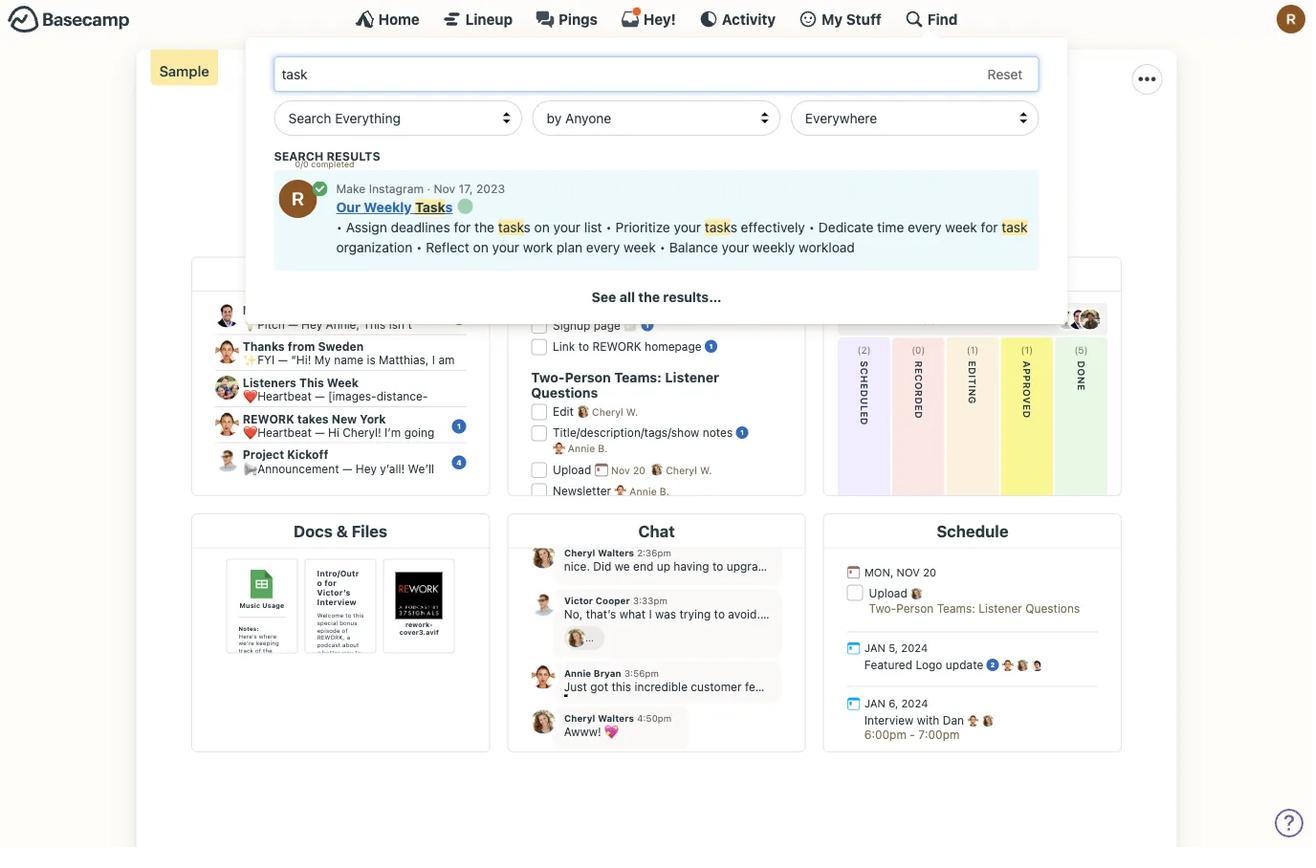 Task type: describe. For each thing, give the bounding box(es) containing it.
activity
[[722, 11, 776, 27]]

prioritize
[[616, 219, 670, 235]]

a right the is
[[342, 131, 350, 149]]

jared davis image
[[638, 189, 668, 219]]

0/0
[[295, 159, 309, 169]]

a right make
[[772, 131, 781, 149]]

showcase
[[479, 131, 548, 149]]

home
[[378, 11, 420, 27]]

plan
[[556, 239, 583, 255]]

dedicate
[[819, 219, 874, 235]]

• down prioritize
[[660, 239, 666, 255]]

reflect
[[426, 239, 469, 255]]

home link
[[355, 10, 420, 29]]

none reset field inside main element
[[978, 63, 1033, 87]]

make
[[336, 181, 366, 195]]

our weekly task s
[[336, 199, 453, 215]]

workload
[[799, 239, 855, 255]]

2 for from the left
[[981, 219, 998, 235]]

3 task from the left
[[1002, 219, 1028, 235]]

josh fiske image
[[707, 189, 738, 219]]

jennifer young image
[[672, 189, 703, 219]]

this
[[294, 131, 323, 149]]

effectively
[[741, 219, 805, 235]]

• right list
[[606, 219, 612, 235]]

17,
[[459, 181, 473, 195]]

podcast
[[785, 131, 841, 149]]

your up balance
[[674, 219, 701, 235]]

1 vertical spatial the
[[638, 289, 660, 305]]

2 task from the left
[[705, 219, 731, 235]]

• up the workload
[[809, 219, 815, 235]]

1 horizontal spatial every
[[908, 219, 942, 235]]

1 task from the left
[[498, 219, 524, 235]]

weekly
[[753, 239, 795, 255]]

0/0 completed
[[295, 159, 354, 169]]

0/0 completed link
[[295, 159, 354, 169]]

1 horizontal spatial on
[[534, 219, 550, 235]]

and
[[640, 154, 666, 172]]

we
[[584, 131, 604, 149]]

search results
[[274, 149, 380, 163]]

sample
[[354, 131, 404, 149]]

list
[[584, 219, 602, 235]]

take
[[962, 131, 994, 149]]

see all the results…
[[592, 289, 722, 305]]

ruby image
[[1277, 5, 1306, 33]]

nicole katz image
[[742, 189, 772, 219]]

lineup link
[[443, 10, 513, 29]]

set
[[466, 197, 485, 211]]

see all the results… link
[[592, 289, 722, 305]]

0 horizontal spatial s
[[445, 199, 453, 215]]

find button
[[905, 10, 958, 29]]

people on this project element
[[564, 174, 861, 234]]

search
[[274, 149, 324, 163]]

2023
[[476, 181, 505, 195]]

nov
[[434, 181, 456, 195]]

a up basecamp
[[642, 88, 659, 124]]

weekly
[[364, 199, 412, 215]]

• down our
[[336, 219, 342, 235]]



Task type: locate. For each thing, give the bounding box(es) containing it.
1 horizontal spatial week
[[945, 219, 977, 235]]

every down list
[[586, 239, 620, 255]]

set up people link
[[453, 189, 560, 220]]

cheryl walters image
[[603, 189, 634, 219]]

hey!
[[644, 11, 676, 27]]

the inside • assign deadlines for the task s on your list • prioritize your task s effectively • dedicate time every week for task organization • reflect on your work plan every week • balance your weekly workload
[[475, 219, 495, 235]]

balance
[[669, 239, 718, 255]]

s up the work
[[524, 219, 531, 235]]

instagram
[[369, 181, 424, 195]]

0 horizontal spatial week
[[624, 239, 656, 255]]

rework.
[[890, 131, 958, 149]]

s down "nov"
[[445, 199, 453, 215]]

for search image
[[312, 181, 328, 197]]

my stuff button
[[799, 10, 882, 29]]

2 to from the left
[[713, 131, 727, 149]]

to
[[461, 131, 475, 149], [713, 131, 727, 149]]

activity link
[[699, 10, 776, 29]]

how
[[552, 131, 580, 149]]

0 vertical spatial every
[[908, 219, 942, 235]]

pings button
[[536, 10, 598, 29]]

1 vertical spatial every
[[586, 239, 620, 255]]

week down prioritize
[[624, 239, 656, 255]]

hey! button
[[621, 7, 676, 29]]

on right reflect
[[473, 239, 489, 255]]

make
[[731, 131, 768, 149]]

the down set
[[475, 219, 495, 235]]

our
[[336, 199, 361, 215]]

main element
[[0, 0, 1313, 324]]

stuff
[[846, 11, 882, 27]]

for down copy button at the top
[[981, 219, 998, 235]]

0 horizontal spatial the
[[475, 219, 495, 235]]

None reset field
[[978, 63, 1033, 87]]

the
[[475, 219, 495, 235], [638, 289, 660, 305]]

sample element
[[151, 50, 218, 86]]

lineup
[[466, 11, 513, 27]]

task down set up people
[[498, 219, 524, 235]]

week
[[945, 219, 977, 235], [624, 239, 656, 255]]

1 horizontal spatial the
[[638, 289, 660, 305]]

organization
[[336, 239, 412, 255]]

look
[[1010, 131, 1039, 149]]

0 horizontal spatial every
[[586, 239, 620, 255]]

assign
[[346, 219, 387, 235]]

1 vertical spatial on
[[473, 239, 489, 255]]

every
[[908, 219, 942, 235], [586, 239, 620, 255]]

deadlines
[[391, 219, 450, 235]]

use
[[608, 131, 633, 149]]

0 horizontal spatial task
[[498, 219, 524, 235]]

copy button
[[991, 177, 1034, 194]]

find
[[928, 11, 958, 27]]

1 horizontal spatial for
[[981, 219, 998, 235]]

0 vertical spatial week
[[945, 219, 977, 235]]

the right 'all'
[[638, 289, 660, 305]]

all
[[620, 289, 635, 305]]

1 vertical spatial week
[[624, 239, 656, 255]]

steve marsh image
[[776, 189, 807, 219]]

podcast
[[666, 88, 783, 124]]

1 to from the left
[[461, 131, 475, 149]]

sample
[[159, 62, 209, 79]]

s left nicole katz icon
[[731, 219, 737, 235]]

people
[[507, 197, 546, 211]]

0 horizontal spatial for
[[454, 219, 471, 235]]

making a podcast 👋 this is a sample project to showcase how we use basecamp to make a podcast called rework. take a look around and explore!
[[274, 88, 1039, 172]]

a
[[642, 88, 659, 124], [342, 131, 350, 149], [772, 131, 781, 149], [998, 131, 1006, 149]]

2 horizontal spatial task
[[1002, 219, 1028, 235]]

up
[[489, 197, 504, 211]]

pings
[[559, 11, 598, 27]]

to left make
[[713, 131, 727, 149]]

0 vertical spatial the
[[475, 219, 495, 235]]

basecamp
[[637, 131, 709, 149]]

👋
[[274, 131, 290, 149]]

1 horizontal spatial task
[[705, 219, 731, 235]]

to right project at the top left of the page
[[461, 131, 475, 149]]

week right time
[[945, 219, 977, 235]]

• assign deadlines for the task s on your list • prioritize your task s effectively • dedicate time every week for task organization • reflect on your work plan every week • balance your weekly workload
[[336, 219, 1028, 255]]

make instagram · nov 17, 2023
[[336, 181, 505, 195]]

•
[[336, 219, 342, 235], [606, 219, 612, 235], [809, 219, 815, 235], [416, 239, 422, 255], [660, 239, 666, 255]]

is
[[327, 131, 338, 149]]

2 horizontal spatial s
[[731, 219, 737, 235]]

1 horizontal spatial to
[[713, 131, 727, 149]]

switch accounts image
[[8, 5, 130, 34]]

completed
[[311, 159, 354, 169]]

nov 17, 2023 element
[[434, 181, 505, 195]]

task up balance
[[705, 219, 731, 235]]

0 horizontal spatial on
[[473, 239, 489, 255]]

copy
[[1006, 178, 1034, 192]]

every right time
[[908, 219, 942, 235]]

project
[[408, 131, 457, 149]]

results…
[[663, 289, 722, 305]]

0 horizontal spatial to
[[461, 131, 475, 149]]

1 horizontal spatial s
[[524, 219, 531, 235]]

your
[[553, 219, 581, 235], [674, 219, 701, 235], [492, 239, 519, 255], [722, 239, 749, 255]]

for up reflect
[[454, 219, 471, 235]]

task
[[415, 199, 445, 215]]

task down copy button at the top
[[1002, 219, 1028, 235]]

my stuff
[[822, 11, 882, 27]]

around
[[588, 154, 636, 172]]

annie bryan image
[[569, 189, 599, 219]]

a left look
[[998, 131, 1006, 149]]

work
[[523, 239, 553, 255]]

time
[[877, 219, 904, 235]]

your left the work
[[492, 239, 519, 255]]

your up plan in the top left of the page
[[553, 219, 581, 235]]

ruby image
[[279, 180, 317, 218]]

task
[[498, 219, 524, 235], [705, 219, 731, 235], [1002, 219, 1028, 235]]

·
[[427, 181, 431, 195]]

on
[[534, 219, 550, 235], [473, 239, 489, 255]]

s
[[445, 199, 453, 215], [524, 219, 531, 235], [731, 219, 737, 235]]

see
[[592, 289, 616, 305]]

called
[[845, 131, 886, 149]]

your left weekly
[[722, 239, 749, 255]]

making
[[531, 88, 636, 124]]

0 vertical spatial on
[[534, 219, 550, 235]]

my
[[822, 11, 843, 27]]

victor cooper image
[[811, 189, 841, 219]]

1 for from the left
[[454, 219, 471, 235]]

Search for… search field
[[274, 56, 1039, 92]]

for
[[454, 219, 471, 235], [981, 219, 998, 235]]

on up the work
[[534, 219, 550, 235]]

explore!
[[670, 154, 726, 172]]

• down deadlines
[[416, 239, 422, 255]]

results
[[327, 149, 380, 163]]

set up people
[[466, 197, 546, 211]]



Task type: vqa. For each thing, say whether or not it's contained in the screenshot.
Look
yes



